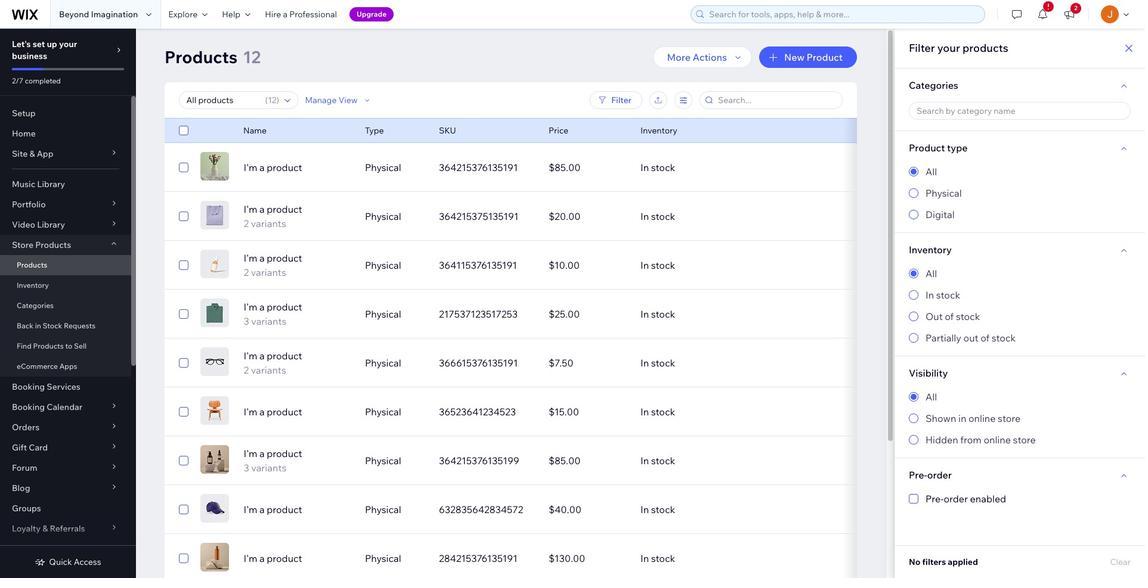 Task type: describe. For each thing, give the bounding box(es) containing it.
hidden
[[926, 434, 958, 446]]

beyond imagination
[[59, 9, 138, 20]]

a inside "link"
[[283, 9, 288, 20]]

groups link
[[0, 499, 131, 519]]

$10.00 link
[[542, 251, 633, 280]]

in inside option group
[[926, 289, 934, 301]]

online for from
[[984, 434, 1011, 446]]

setup
[[12, 108, 36, 119]]

new product
[[784, 51, 843, 63]]

physical for 36523641234523
[[365, 406, 401, 418]]

pre-order
[[909, 469, 952, 481]]

inventory link
[[0, 276, 131, 296]]

type
[[947, 142, 968, 154]]

physical for 364115376135191
[[365, 259, 401, 271]]

orders button
[[0, 418, 131, 438]]

i'm a product 2 variants for 364115376135191
[[243, 252, 302, 279]]

i'm a product for 36523641234523
[[243, 406, 302, 418]]

find
[[17, 342, 31, 351]]

pre- for pre-order
[[909, 469, 927, 481]]

366615376135191
[[439, 357, 518, 369]]

Unsaved view field
[[183, 92, 262, 109]]

products down the explore
[[165, 47, 238, 67]]

video library
[[12, 220, 65, 230]]

video library button
[[0, 215, 131, 235]]

7 i'm from the top
[[243, 448, 257, 460]]

2 product from the top
[[266, 203, 302, 215]]

physical for 364215376135199
[[365, 455, 401, 467]]

stock for 217537123517253
[[651, 308, 675, 320]]

6 i'm from the top
[[243, 406, 257, 418]]

visibility
[[909, 367, 948, 379]]

option group for visibility
[[909, 390, 1131, 447]]

in stock link for 36523641234523
[[633, 398, 807, 427]]

physical link for 366615376135191
[[358, 349, 432, 378]]

i'm a product 3 variants for 217537123517253
[[243, 301, 302, 327]]

to
[[65, 342, 72, 351]]

hire a professional
[[265, 9, 337, 20]]

$15.00
[[549, 406, 579, 418]]

364215376135191
[[439, 162, 518, 174]]

)
[[276, 95, 279, 106]]

physical link for 632835642834572
[[358, 496, 432, 524]]

applied
[[948, 557, 978, 568]]

music library
[[12, 179, 65, 190]]

$10.00
[[549, 259, 580, 271]]

$25.00 link
[[542, 300, 633, 329]]

3 for 217537123517253
[[243, 316, 249, 327]]

632835642834572
[[439, 504, 523, 516]]

4 i'm from the top
[[243, 301, 257, 313]]

in for stock
[[35, 322, 41, 330]]

stock for 364215376135191
[[651, 162, 675, 174]]

option group for product type
[[909, 165, 1131, 222]]

stock for 36523641234523
[[651, 406, 675, 418]]

$85.00 for 364215376135199
[[549, 455, 581, 467]]

in stock link for 364215375135191
[[633, 202, 807, 231]]

shown in online store
[[926, 413, 1021, 425]]

app
[[37, 149, 53, 159]]

let's set up your business
[[12, 39, 77, 61]]

stock for 632835642834572
[[651, 504, 675, 516]]

i'm a product link for 36523641234523
[[236, 405, 358, 419]]

in for 364115376135191
[[641, 259, 649, 271]]

price
[[549, 125, 568, 136]]

categories inside sidebar element
[[17, 301, 54, 310]]

in stock for 217537123517253
[[641, 308, 675, 320]]

store products
[[12, 240, 71, 251]]

6 product from the top
[[266, 406, 302, 418]]

2 i'm from the top
[[243, 203, 257, 215]]

filter button
[[590, 91, 642, 109]]

i'm a product link for 284215376135191
[[236, 552, 358, 566]]

physical for 364215375135191
[[365, 211, 401, 222]]

$85.00 link for 364215376135191
[[542, 153, 633, 182]]

upgrade
[[357, 10, 387, 18]]

7 product from the top
[[266, 448, 302, 460]]

sku
[[439, 125, 456, 136]]

8 product from the top
[[266, 504, 302, 516]]

364215375135191 link
[[432, 202, 542, 231]]

physical for 217537123517253
[[365, 308, 401, 320]]

$85.00 link for 364215376135199
[[542, 447, 633, 475]]

setup link
[[0, 103, 131, 123]]

i'm a product for 364215376135191
[[243, 162, 302, 174]]

order for pre-order
[[927, 469, 952, 481]]

out
[[964, 332, 979, 344]]

of for stock
[[945, 311, 954, 323]]

284215376135191 link
[[432, 545, 542, 573]]

product type
[[909, 142, 968, 154]]

$20.00
[[549, 211, 581, 222]]

physical link for 364215376135191
[[358, 153, 432, 182]]

physical for 366615376135191
[[365, 357, 401, 369]]

1 vertical spatial product
[[909, 142, 945, 154]]

back
[[17, 322, 33, 330]]

Search... field
[[715, 92, 839, 109]]

in for 632835642834572
[[641, 504, 649, 516]]

portfolio button
[[0, 194, 131, 215]]

library for video library
[[37, 220, 65, 230]]

stock for 366615376135191
[[651, 357, 675, 369]]

sidebar element
[[0, 29, 136, 579]]

music library link
[[0, 174, 131, 194]]

4 product from the top
[[266, 301, 302, 313]]

in stock link for 364115376135191
[[633, 251, 807, 280]]

help button
[[215, 0, 258, 29]]

12 for ( 12 )
[[268, 95, 276, 106]]

shown
[[926, 413, 956, 425]]

stock for 364215376135199
[[651, 455, 675, 467]]

access
[[74, 557, 101, 568]]

stock for 364215375135191
[[651, 211, 675, 222]]

$7.50 link
[[542, 349, 633, 378]]

store for shown in online store
[[998, 413, 1021, 425]]

284215376135191
[[439, 553, 518, 565]]

find products to sell
[[17, 342, 87, 351]]

$40.00 link
[[542, 496, 633, 524]]

completed
[[25, 76, 61, 85]]

store products button
[[0, 235, 131, 255]]

filter your products
[[909, 41, 1009, 55]]

217537123517253
[[439, 308, 518, 320]]

quick access button
[[35, 557, 101, 568]]

3 product from the top
[[266, 252, 302, 264]]

of for sale
[[34, 544, 42, 555]]

$25.00
[[549, 308, 580, 320]]

in stock link for 364215376135191
[[633, 153, 807, 182]]

option group for inventory
[[909, 267, 1131, 345]]

i'm a product 2 variants for 366615376135191
[[243, 350, 302, 376]]

blog button
[[0, 478, 131, 499]]

up
[[47, 39, 57, 50]]

products 12
[[165, 47, 261, 67]]

$130.00
[[549, 553, 585, 565]]

site
[[12, 149, 28, 159]]

filter for filter your products
[[909, 41, 935, 55]]

from
[[961, 434, 982, 446]]

1 horizontal spatial your
[[938, 41, 960, 55]]

products
[[963, 41, 1009, 55]]

booking services link
[[0, 377, 131, 397]]

orders
[[12, 422, 39, 433]]

gift card
[[12, 443, 48, 453]]

sell
[[74, 342, 87, 351]]

quick
[[49, 557, 72, 568]]

site & app
[[12, 149, 53, 159]]

portfolio
[[12, 199, 46, 210]]

in stock link for 284215376135191
[[633, 545, 807, 573]]

in stock for 364215375135191
[[641, 211, 675, 222]]

variants for 364115376135191
[[251, 267, 286, 279]]

& for site
[[29, 149, 35, 159]]

more actions
[[667, 51, 727, 63]]

online for in
[[969, 413, 996, 425]]

$130.00 link
[[542, 545, 633, 573]]

in for 36523641234523
[[641, 406, 649, 418]]

in stock link for 366615376135191
[[633, 349, 807, 378]]

Search by category name field
[[913, 103, 1127, 119]]

point of sale
[[12, 544, 61, 555]]

1 i'm from the top
[[243, 162, 257, 174]]

( 12 )
[[265, 95, 279, 106]]

632835642834572 link
[[432, 496, 542, 524]]

beyond
[[59, 9, 89, 20]]

manage
[[305, 95, 337, 106]]

business
[[12, 51, 47, 61]]

product inside "dropdown button"
[[807, 51, 843, 63]]



Task type: locate. For each thing, give the bounding box(es) containing it.
2
[[1074, 4, 1078, 12], [243, 218, 249, 230], [243, 267, 249, 279], [243, 364, 249, 376]]

product left type
[[909, 142, 945, 154]]

364215376135191 link
[[432, 153, 542, 182]]

9 product from the top
[[266, 553, 302, 565]]

3 all from the top
[[926, 391, 937, 403]]

in for online
[[959, 413, 967, 425]]

2 vertical spatial i'm a product 2 variants
[[243, 350, 302, 376]]

0 vertical spatial of
[[945, 311, 954, 323]]

physical link for 284215376135191
[[358, 545, 432, 573]]

product right new
[[807, 51, 843, 63]]

4 in stock link from the top
[[633, 300, 807, 329]]

type
[[365, 125, 384, 136]]

2 vertical spatial all
[[926, 391, 937, 403]]

&
[[29, 149, 35, 159], [42, 524, 48, 534]]

6 physical link from the top
[[358, 398, 432, 427]]

None checkbox
[[179, 405, 188, 419], [179, 503, 188, 517], [179, 405, 188, 419], [179, 503, 188, 517]]

1 horizontal spatial filter
[[909, 41, 935, 55]]

2 i'm a product from the top
[[243, 406, 302, 418]]

1 vertical spatial booking
[[12, 402, 45, 413]]

0 vertical spatial product
[[807, 51, 843, 63]]

back in stock requests
[[17, 322, 96, 330]]

1 vertical spatial option group
[[909, 267, 1131, 345]]

set
[[33, 39, 45, 50]]

store up the hidden from online store
[[998, 413, 1021, 425]]

loyalty & referrals button
[[0, 519, 131, 539]]

no filters applied
[[909, 557, 978, 568]]

9 i'm from the top
[[243, 553, 257, 565]]

in stock link for 217537123517253
[[633, 300, 807, 329]]

0 vertical spatial i'm a product 2 variants
[[243, 203, 302, 230]]

in stock for 364115376135191
[[641, 259, 675, 271]]

0 horizontal spatial filter
[[611, 95, 632, 106]]

variants for 364215376135199
[[251, 462, 286, 474]]

2 horizontal spatial of
[[981, 332, 990, 344]]

inventory down digital
[[909, 244, 952, 256]]

1 i'm a product from the top
[[243, 162, 302, 174]]

booking for booking services
[[12, 382, 45, 393]]

physical link for 364215376135199
[[358, 447, 432, 475]]

physical link for 217537123517253
[[358, 300, 432, 329]]

3 i'm a product from the top
[[243, 504, 302, 516]]

3 i'm from the top
[[243, 252, 257, 264]]

back in stock requests link
[[0, 316, 131, 336]]

1 vertical spatial 3
[[243, 462, 249, 474]]

2 vertical spatial of
[[34, 544, 42, 555]]

let's
[[12, 39, 31, 50]]

hidden from online store
[[926, 434, 1036, 446]]

in for 364215376135199
[[641, 455, 649, 467]]

4 i'm a product from the top
[[243, 553, 302, 565]]

1 vertical spatial all
[[926, 268, 937, 280]]

find products to sell link
[[0, 336, 131, 357]]

i'm a product for 632835642834572
[[243, 504, 302, 516]]

1 3 from the top
[[243, 316, 249, 327]]

your
[[59, 39, 77, 50], [938, 41, 960, 55]]

physical link for 364215375135191
[[358, 202, 432, 231]]

0 vertical spatial 3
[[243, 316, 249, 327]]

$15.00 link
[[542, 398, 633, 427]]

8 in stock link from the top
[[633, 496, 807, 524]]

0 vertical spatial pre-
[[909, 469, 927, 481]]

0 vertical spatial in
[[35, 322, 41, 330]]

physical
[[365, 162, 401, 174], [926, 187, 962, 199], [365, 211, 401, 222], [365, 259, 401, 271], [365, 308, 401, 320], [365, 357, 401, 369], [365, 406, 401, 418], [365, 455, 401, 467], [365, 504, 401, 516], [365, 553, 401, 565]]

2 i'm a product link from the top
[[236, 405, 358, 419]]

products inside popup button
[[35, 240, 71, 251]]

2 3 from the top
[[243, 462, 249, 474]]

5 in stock link from the top
[[633, 349, 807, 378]]

inventory
[[641, 125, 678, 136], [909, 244, 952, 256], [17, 281, 49, 290]]

view
[[339, 95, 358, 106]]

4 i'm a product link from the top
[[236, 552, 358, 566]]

i'm a product
[[243, 162, 302, 174], [243, 406, 302, 418], [243, 504, 302, 516], [243, 553, 302, 565]]

physical link for 364115376135191
[[358, 251, 432, 280]]

7 physical link from the top
[[358, 447, 432, 475]]

1 horizontal spatial 12
[[268, 95, 276, 106]]

in stock for 366615376135191
[[641, 357, 675, 369]]

2 all from the top
[[926, 268, 937, 280]]

your left products
[[938, 41, 960, 55]]

blog
[[12, 483, 30, 494]]

1 vertical spatial $85.00
[[549, 455, 581, 467]]

filter inside button
[[611, 95, 632, 106]]

loyalty
[[12, 524, 41, 534]]

2 vertical spatial option group
[[909, 390, 1131, 447]]

1 physical link from the top
[[358, 153, 432, 182]]

0 vertical spatial booking
[[12, 382, 45, 393]]

in stock for 284215376135191
[[641, 553, 675, 565]]

1 booking from the top
[[12, 382, 45, 393]]

inventory down filter button at the right top of page
[[641, 125, 678, 136]]

order down hidden
[[927, 469, 952, 481]]

booking calendar button
[[0, 397, 131, 418]]

i'm a product link for 632835642834572
[[236, 503, 358, 517]]

in stock for 632835642834572
[[641, 504, 675, 516]]

0 vertical spatial categories
[[909, 79, 958, 91]]

1 vertical spatial $85.00 link
[[542, 447, 633, 475]]

hire
[[265, 9, 281, 20]]

point of sale link
[[0, 539, 131, 560]]

all up shown
[[926, 391, 937, 403]]

pre- inside option
[[926, 493, 944, 505]]

0 horizontal spatial of
[[34, 544, 42, 555]]

booking inside popup button
[[12, 402, 45, 413]]

manage view
[[305, 95, 358, 106]]

forum button
[[0, 458, 131, 478]]

library
[[37, 179, 65, 190], [37, 220, 65, 230]]

2 $85.00 link from the top
[[542, 447, 633, 475]]

order left enabled
[[944, 493, 968, 505]]

in inside the back in stock requests link
[[35, 322, 41, 330]]

1 vertical spatial order
[[944, 493, 968, 505]]

1 $85.00 link from the top
[[542, 153, 633, 182]]

card
[[29, 443, 48, 453]]

1 all from the top
[[926, 166, 937, 178]]

1 vertical spatial 12
[[268, 95, 276, 106]]

in stock link for 364215376135199
[[633, 447, 807, 475]]

2 $85.00 from the top
[[549, 455, 581, 467]]

0 horizontal spatial categories
[[17, 301, 54, 310]]

12 down help button
[[243, 47, 261, 67]]

2 i'm a product 2 variants from the top
[[243, 252, 302, 279]]

variants for 366615376135191
[[251, 364, 286, 376]]

physical link
[[358, 153, 432, 182], [358, 202, 432, 231], [358, 251, 432, 280], [358, 300, 432, 329], [358, 349, 432, 378], [358, 398, 432, 427], [358, 447, 432, 475], [358, 496, 432, 524], [358, 545, 432, 573]]

products up ecommerce apps
[[33, 342, 64, 351]]

pre- for pre-order enabled
[[926, 493, 944, 505]]

1 vertical spatial filter
[[611, 95, 632, 106]]

1 horizontal spatial product
[[909, 142, 945, 154]]

i'm
[[243, 162, 257, 174], [243, 203, 257, 215], [243, 252, 257, 264], [243, 301, 257, 313], [243, 350, 257, 362], [243, 406, 257, 418], [243, 448, 257, 460], [243, 504, 257, 516], [243, 553, 257, 565]]

& right loyalty on the bottom left
[[42, 524, 48, 534]]

& right 'site'
[[29, 149, 35, 159]]

1 vertical spatial i'm a product 2 variants
[[243, 252, 302, 279]]

1 vertical spatial of
[[981, 332, 990, 344]]

1 horizontal spatial of
[[945, 311, 954, 323]]

2 horizontal spatial inventory
[[909, 244, 952, 256]]

0 vertical spatial order
[[927, 469, 952, 481]]

all up out
[[926, 268, 937, 280]]

$7.50
[[549, 357, 574, 369]]

1 vertical spatial categories
[[17, 301, 54, 310]]

store
[[998, 413, 1021, 425], [1013, 434, 1036, 446]]

physical for 364215376135191
[[365, 162, 401, 174]]

hire a professional link
[[258, 0, 344, 29]]

library inside dropdown button
[[37, 220, 65, 230]]

1 vertical spatial in
[[959, 413, 967, 425]]

filters
[[923, 557, 946, 568]]

home link
[[0, 123, 131, 144]]

variants for 217537123517253
[[251, 316, 286, 327]]

all for in stock
[[926, 268, 937, 280]]

4 physical link from the top
[[358, 300, 432, 329]]

more actions button
[[653, 47, 752, 68]]

order for pre-order enabled
[[944, 493, 968, 505]]

1 library from the top
[[37, 179, 65, 190]]

1 option group from the top
[[909, 165, 1131, 222]]

& inside popup button
[[29, 149, 35, 159]]

i'm a product link for 364215376135191
[[236, 160, 358, 175]]

0 vertical spatial store
[[998, 413, 1021, 425]]

categories down the filter your products
[[909, 79, 958, 91]]

36523641234523
[[439, 406, 516, 418]]

in stock for 36523641234523
[[641, 406, 675, 418]]

1 vertical spatial i'm a product 3 variants
[[243, 448, 302, 474]]

5 variants from the top
[[251, 462, 286, 474]]

physical link for 36523641234523
[[358, 398, 432, 427]]

categories up back
[[17, 301, 54, 310]]

0 horizontal spatial in
[[35, 322, 41, 330]]

364215376135199
[[439, 455, 519, 467]]

inventory down products link
[[17, 281, 49, 290]]

1 horizontal spatial in
[[959, 413, 967, 425]]

2 in stock link from the top
[[633, 202, 807, 231]]

ecommerce apps link
[[0, 357, 131, 377]]

filter for filter
[[611, 95, 632, 106]]

your inside let's set up your business
[[59, 39, 77, 50]]

None checkbox
[[179, 123, 188, 138], [179, 160, 188, 175], [179, 209, 188, 224], [179, 258, 188, 273], [179, 307, 188, 322], [179, 356, 188, 370], [179, 454, 188, 468], [179, 552, 188, 566], [179, 123, 188, 138], [179, 160, 188, 175], [179, 209, 188, 224], [179, 258, 188, 273], [179, 307, 188, 322], [179, 356, 188, 370], [179, 454, 188, 468], [179, 552, 188, 566]]

gift card button
[[0, 438, 131, 458]]

2 button
[[1056, 0, 1083, 29]]

$85.00 link down price
[[542, 153, 633, 182]]

12 left the manage
[[268, 95, 276, 106]]

booking up orders
[[12, 402, 45, 413]]

stock for 284215376135191
[[651, 553, 675, 565]]

1 vertical spatial &
[[42, 524, 48, 534]]

products down video library dropdown button
[[35, 240, 71, 251]]

& for loyalty
[[42, 524, 48, 534]]

0 vertical spatial library
[[37, 179, 65, 190]]

your right up
[[59, 39, 77, 50]]

3 i'm a product link from the top
[[236, 503, 358, 517]]

products down the store
[[17, 261, 47, 270]]

8 physical link from the top
[[358, 496, 432, 524]]

in right shown
[[959, 413, 967, 425]]

4 variants from the top
[[251, 364, 286, 376]]

2 vertical spatial inventory
[[17, 281, 49, 290]]

1 horizontal spatial &
[[42, 524, 48, 534]]

0 vertical spatial $85.00 link
[[542, 153, 633, 182]]

order
[[927, 469, 952, 481], [944, 493, 968, 505]]

i'm a product for 284215376135191
[[243, 553, 302, 565]]

pre-order enabled
[[926, 493, 1006, 505]]

in for 364215375135191
[[641, 211, 649, 222]]

0 horizontal spatial inventory
[[17, 281, 49, 290]]

in stock link for 632835642834572
[[633, 496, 807, 524]]

library for music library
[[37, 179, 65, 190]]

1 vertical spatial pre-
[[926, 493, 944, 505]]

$85.00 down price
[[549, 162, 581, 174]]

1 i'm a product 3 variants from the top
[[243, 301, 302, 327]]

1 i'm a product link from the top
[[236, 160, 358, 175]]

2 physical link from the top
[[358, 202, 432, 231]]

0 vertical spatial option group
[[909, 165, 1131, 222]]

in stock
[[641, 162, 675, 174], [641, 211, 675, 222], [641, 259, 675, 271], [926, 289, 960, 301], [641, 308, 675, 320], [641, 357, 675, 369], [641, 406, 675, 418], [641, 455, 675, 467], [641, 504, 675, 516], [641, 553, 675, 565]]

2 inside 2 button
[[1074, 4, 1078, 12]]

364115376135191 link
[[432, 251, 542, 280]]

3 i'm a product 2 variants from the top
[[243, 350, 302, 376]]

stock for 364115376135191
[[651, 259, 675, 271]]

5 product from the top
[[266, 350, 302, 362]]

8 i'm from the top
[[243, 504, 257, 516]]

site & app button
[[0, 144, 131, 164]]

booking for booking calendar
[[12, 402, 45, 413]]

point
[[12, 544, 32, 555]]

of inside sidebar element
[[34, 544, 42, 555]]

2 i'm a product 3 variants from the top
[[243, 448, 302, 474]]

products
[[165, 47, 238, 67], [35, 240, 71, 251], [17, 261, 47, 270], [33, 342, 64, 351]]

$85.00 for 364215376135191
[[549, 162, 581, 174]]

new
[[784, 51, 805, 63]]

in for 217537123517253
[[641, 308, 649, 320]]

1 $85.00 from the top
[[549, 162, 581, 174]]

physical for 284215376135191
[[365, 553, 401, 565]]

categories
[[909, 79, 958, 91], [17, 301, 54, 310]]

1 product from the top
[[266, 162, 302, 174]]

i'm a product 3 variants for 364215376135199
[[243, 448, 302, 474]]

booking services
[[12, 382, 80, 393]]

inventory inside sidebar element
[[17, 281, 49, 290]]

3
[[243, 316, 249, 327], [243, 462, 249, 474]]

2 for 366615376135191
[[243, 364, 249, 376]]

online up the hidden from online store
[[969, 413, 996, 425]]

in for 284215376135191
[[641, 553, 649, 565]]

9 in stock link from the top
[[633, 545, 807, 573]]

online right the from
[[984, 434, 1011, 446]]

2 for 364215375135191
[[243, 218, 249, 230]]

music
[[12, 179, 35, 190]]

order inside pre-order enabled option
[[944, 493, 968, 505]]

2 variants from the top
[[251, 267, 286, 279]]

12 for products 12
[[243, 47, 261, 67]]

products inside "link"
[[33, 342, 64, 351]]

in for 364215376135191
[[641, 162, 649, 174]]

i'm a product 2 variants
[[243, 203, 302, 230], [243, 252, 302, 279], [243, 350, 302, 376]]

all down product type
[[926, 166, 937, 178]]

0 vertical spatial 12
[[243, 47, 261, 67]]

apps
[[59, 362, 77, 371]]

i'm a product 2 variants for 364215375135191
[[243, 203, 302, 230]]

2 booking from the top
[[12, 402, 45, 413]]

quick access
[[49, 557, 101, 568]]

Search for tools, apps, help & more... field
[[706, 6, 981, 23]]

$85.00 up $40.00
[[549, 455, 581, 467]]

0 horizontal spatial 12
[[243, 47, 261, 67]]

1 variants from the top
[[251, 218, 286, 230]]

1 in stock link from the top
[[633, 153, 807, 182]]

Pre-order enabled checkbox
[[909, 492, 1131, 506]]

2 library from the top
[[37, 220, 65, 230]]

0 horizontal spatial product
[[807, 51, 843, 63]]

1 vertical spatial library
[[37, 220, 65, 230]]

5 i'm from the top
[[243, 350, 257, 362]]

3 in stock link from the top
[[633, 251, 807, 280]]

physical for 632835642834572
[[365, 504, 401, 516]]

3 for 364215376135199
[[243, 462, 249, 474]]

library up store products
[[37, 220, 65, 230]]

in for 366615376135191
[[641, 357, 649, 369]]

stock
[[43, 322, 62, 330]]

0 vertical spatial &
[[29, 149, 35, 159]]

0 vertical spatial all
[[926, 166, 937, 178]]

imagination
[[91, 9, 138, 20]]

366615376135191 link
[[432, 349, 542, 378]]

9 physical link from the top
[[358, 545, 432, 573]]

6 in stock link from the top
[[633, 398, 807, 427]]

referrals
[[50, 524, 85, 534]]

$85.00 link
[[542, 153, 633, 182], [542, 447, 633, 475]]

2 for 364115376135191
[[243, 267, 249, 279]]

home
[[12, 128, 36, 139]]

0 horizontal spatial your
[[59, 39, 77, 50]]

0 vertical spatial online
[[969, 413, 996, 425]]

sale
[[44, 544, 61, 555]]

12
[[243, 47, 261, 67], [268, 95, 276, 106]]

& inside dropdown button
[[42, 524, 48, 534]]

library up portfolio dropdown button
[[37, 179, 65, 190]]

ecommerce apps
[[17, 362, 77, 371]]

2 option group from the top
[[909, 267, 1131, 345]]

pre- down hidden
[[909, 469, 927, 481]]

3 physical link from the top
[[358, 251, 432, 280]]

out
[[926, 311, 943, 323]]

calendar
[[47, 402, 82, 413]]

of
[[945, 311, 954, 323], [981, 332, 990, 344], [34, 544, 42, 555]]

all
[[926, 166, 937, 178], [926, 268, 937, 280], [926, 391, 937, 403]]

partially
[[926, 332, 962, 344]]

in stock link
[[633, 153, 807, 182], [633, 202, 807, 231], [633, 251, 807, 280], [633, 300, 807, 329], [633, 349, 807, 378], [633, 398, 807, 427], [633, 447, 807, 475], [633, 496, 807, 524], [633, 545, 807, 573]]

1 vertical spatial store
[[1013, 434, 1036, 446]]

0 vertical spatial i'm a product 3 variants
[[243, 301, 302, 327]]

0 vertical spatial inventory
[[641, 125, 678, 136]]

all for shown in online store
[[926, 391, 937, 403]]

0 horizontal spatial &
[[29, 149, 35, 159]]

in stock for 364215376135191
[[641, 162, 675, 174]]

5 physical link from the top
[[358, 349, 432, 378]]

364215376135199 link
[[432, 447, 542, 475]]

$85.00 link up "$40.00" link in the bottom of the page
[[542, 447, 633, 475]]

1 i'm a product 2 variants from the top
[[243, 203, 302, 230]]

0 vertical spatial $85.00
[[549, 162, 581, 174]]

booking down 'ecommerce'
[[12, 382, 45, 393]]

in right back
[[35, 322, 41, 330]]

1 vertical spatial inventory
[[909, 244, 952, 256]]

1 horizontal spatial categories
[[909, 79, 958, 91]]

pre- down pre-order on the bottom
[[926, 493, 944, 505]]

digital
[[926, 209, 955, 221]]

3 variants from the top
[[251, 316, 286, 327]]

3 option group from the top
[[909, 390, 1131, 447]]

7 in stock link from the top
[[633, 447, 807, 475]]

1 horizontal spatial inventory
[[641, 125, 678, 136]]

variants for 364215375135191
[[251, 218, 286, 230]]

store
[[12, 240, 33, 251]]

store right the from
[[1013, 434, 1036, 446]]

option group
[[909, 165, 1131, 222], [909, 267, 1131, 345], [909, 390, 1131, 447]]

1 vertical spatial online
[[984, 434, 1011, 446]]

booking calendar
[[12, 402, 82, 413]]

0 vertical spatial filter
[[909, 41, 935, 55]]



Task type: vqa. For each thing, say whether or not it's contained in the screenshot.
left Create New Post
no



